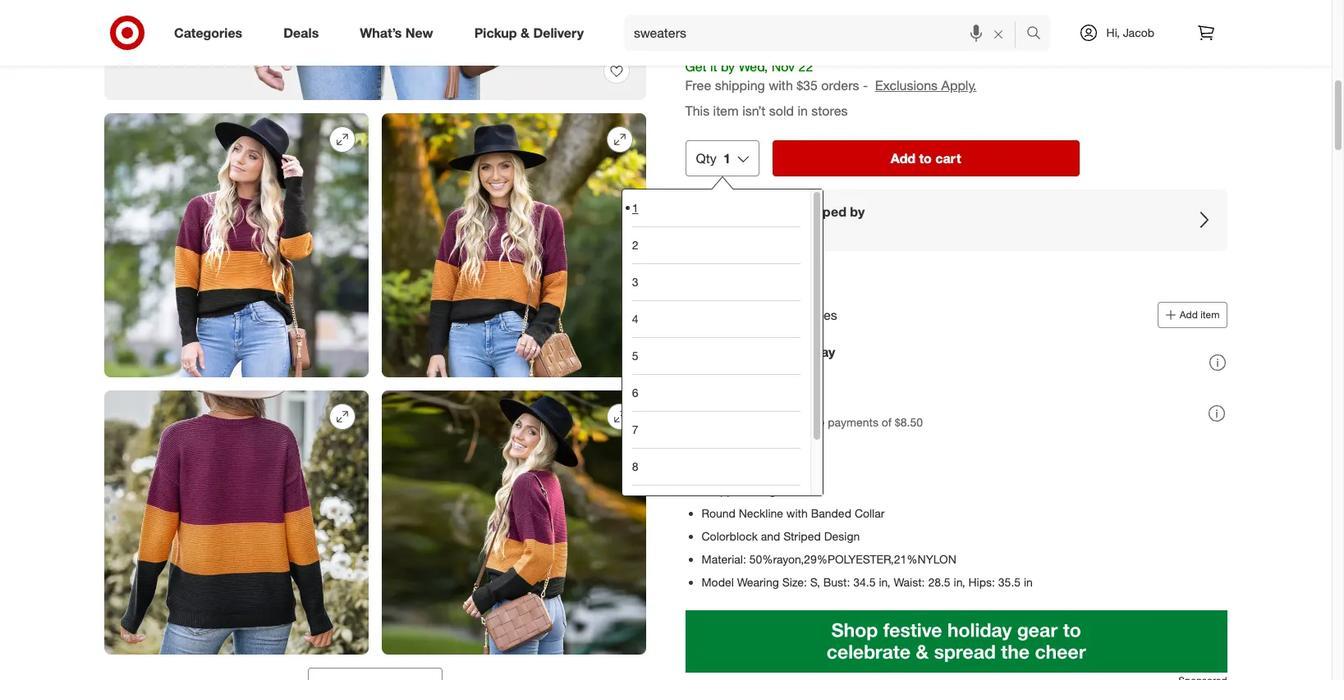 Task type: describe. For each thing, give the bounding box(es) containing it.
8 link
[[633, 449, 801, 486]]

payments
[[829, 415, 879, 429]]

with
[[719, 363, 742, 377]]

exclusions
[[876, 77, 938, 93]]

in inside fulfillment region
[[798, 102, 808, 119]]

for
[[765, 307, 780, 323]]

day
[[814, 344, 836, 360]]

add to cart button
[[773, 140, 1080, 176]]

fit & style
[[686, 453, 748, 470]]

3 link
[[633, 264, 801, 301]]

collar
[[855, 507, 885, 521]]

long
[[751, 484, 777, 498]]

7
[[633, 423, 639, 437]]

isn't
[[743, 102, 766, 119]]

hips:
[[969, 576, 996, 590]]

add item button
[[1158, 302, 1228, 328]]

What can we help you find? suggestions appear below search field
[[624, 15, 1030, 51]]

eligible
[[719, 307, 761, 323]]

women's colorblock striped rib sweater - cupshe, 3 of 8 image
[[382, 113, 646, 378]]

& for fit
[[705, 453, 714, 470]]

round
[[702, 507, 736, 521]]

5 link
[[633, 338, 801, 375]]

sold and shipped by cupshe
[[738, 203, 866, 236]]

free
[[805, 415, 825, 429]]

nov
[[772, 58, 796, 75]]

3
[[633, 275, 639, 289]]

8
[[633, 460, 639, 474]]

& for pickup
[[521, 24, 530, 41]]

in right 35.5
[[1025, 576, 1034, 590]]

apply.
[[942, 77, 977, 93]]

get
[[686, 58, 707, 75]]

it
[[711, 58, 718, 75]]

50%rayon,29%polyester,21%nylon
[[750, 553, 957, 567]]

free
[[686, 77, 712, 93]]

1 vertical spatial with
[[787, 507, 808, 521]]

search button
[[1019, 15, 1058, 54]]

dropped
[[702, 484, 748, 498]]

pickup
[[474, 24, 517, 41]]

1 2 3 4 5 6 7 8 9
[[633, 201, 639, 511]]

add item
[[1180, 309, 1220, 321]]

advertisement region
[[686, 611, 1228, 673]]

2 in, from the left
[[954, 576, 966, 590]]

6 link
[[633, 375, 801, 412]]

what's new
[[360, 24, 433, 41]]

2
[[633, 238, 639, 252]]

1 vertical spatial 4
[[760, 396, 767, 413]]

and for sold
[[770, 203, 793, 219]]

1 link
[[633, 190, 801, 227]]

what's
[[360, 24, 402, 41]]

bust:
[[824, 576, 851, 590]]

women's colorblock striped rib sweater - cupshe, 5 of 8 image
[[382, 391, 646, 655]]

98105
[[733, 33, 770, 49]]

interest-
[[763, 415, 805, 429]]

$35
[[797, 77, 818, 93]]

save 5% every day with redcard
[[719, 344, 836, 377]]

add to cart
[[891, 150, 962, 166]]

35.5
[[999, 576, 1021, 590]]

women's colorblock striped rib sweater - cupshe, 1 of 8 image
[[104, 0, 646, 100]]

4 link
[[633, 301, 801, 338]]

women's colorblock striped rib sweater - cupshe, 4 of 8 image
[[104, 391, 369, 655]]

in left interest-
[[741, 415, 750, 429]]

material:
[[702, 553, 747, 567]]

material: 50%rayon,29%polyester,21%nylon
[[702, 553, 957, 567]]

colorblock
[[702, 530, 758, 544]]

dropped long sleeves
[[702, 484, 820, 498]]

with inside the get it by wed, nov 22 free shipping with $35 orders - exclusions apply.
[[769, 77, 794, 93]]

item for add
[[1201, 309, 1220, 321]]

fulfillment region
[[686, 32, 1228, 251]]

colorblock and striped design
[[702, 530, 861, 544]]

22
[[799, 58, 814, 75]]

neckline
[[739, 507, 784, 521]]

2 link
[[633, 227, 801, 264]]

deals link
[[270, 15, 339, 51]]

cupshe
[[738, 222, 780, 236]]

this
[[686, 102, 710, 119]]

pay in 4 pay in 4 interest-free payments of $8.50
[[719, 396, 924, 429]]



Task type: locate. For each thing, give the bounding box(es) containing it.
shipped
[[797, 203, 847, 219]]

0 horizontal spatial 4
[[633, 312, 639, 326]]

with down sleeves
[[787, 507, 808, 521]]

banded
[[812, 507, 852, 521]]

0 vertical spatial with
[[769, 77, 794, 93]]

and inside sold and shipped by cupshe
[[770, 203, 793, 219]]

4
[[633, 312, 639, 326], [760, 396, 767, 413], [753, 415, 759, 429]]

1 horizontal spatial in,
[[954, 576, 966, 590]]

with down nov
[[769, 77, 794, 93]]

0 horizontal spatial in,
[[880, 576, 891, 590]]

in, right 28.5
[[954, 576, 966, 590]]

0 horizontal spatial add
[[891, 150, 916, 166]]

2 pay from the top
[[719, 415, 738, 429]]

add for add item
[[1180, 309, 1199, 321]]

with
[[769, 77, 794, 93], [787, 507, 808, 521]]

9
[[633, 497, 639, 511]]

5%
[[752, 344, 772, 360]]

& right pickup
[[521, 24, 530, 41]]

by inside sold and shipped by cupshe
[[851, 203, 866, 219]]

save
[[719, 344, 749, 360]]

eligible for registries
[[719, 307, 838, 323]]

by right the it
[[721, 58, 736, 75]]

shipping
[[715, 77, 766, 93]]

to left cart
[[920, 150, 933, 166]]

stores
[[812, 102, 848, 119]]

get it by wed, nov 22 free shipping with $35 orders - exclusions apply.
[[686, 58, 977, 93]]

item inside 'button'
[[1201, 309, 1220, 321]]

hi, jacob
[[1107, 25, 1155, 39]]

jacob
[[1123, 25, 1155, 39]]

0 vertical spatial 1
[[724, 150, 731, 166]]

1 vertical spatial to
[[920, 150, 933, 166]]

qty
[[696, 150, 717, 166]]

& right fit
[[705, 453, 714, 470]]

sleeves
[[780, 484, 820, 498]]

and up 'cupshe'
[[770, 203, 793, 219]]

&
[[521, 24, 530, 41], [705, 453, 714, 470]]

design
[[825, 530, 861, 544]]

style
[[718, 453, 748, 470]]

1 in, from the left
[[880, 576, 891, 590]]

0 vertical spatial to
[[717, 33, 730, 49]]

0 vertical spatial item
[[714, 102, 739, 119]]

sold
[[738, 203, 766, 219]]

1 pay from the top
[[719, 396, 741, 413]]

$8.50
[[895, 415, 924, 429]]

pickup & delivery
[[474, 24, 584, 41]]

0 vertical spatial &
[[521, 24, 530, 41]]

categories link
[[160, 15, 263, 51]]

4 up 5
[[633, 312, 639, 326]]

qty 1
[[696, 150, 731, 166]]

striped
[[784, 530, 822, 544]]

redcard
[[745, 363, 791, 377]]

6
[[633, 386, 639, 400]]

item
[[714, 102, 739, 119], [1201, 309, 1220, 321]]

0 vertical spatial add
[[891, 150, 916, 166]]

size:
[[783, 576, 808, 590]]

add inside 'button'
[[1180, 309, 1199, 321]]

cart
[[936, 150, 962, 166]]

exclusions apply. link
[[876, 77, 977, 93]]

registries
[[784, 307, 838, 323]]

ship
[[686, 33, 714, 49]]

0 horizontal spatial by
[[721, 58, 736, 75]]

1 vertical spatial by
[[851, 203, 866, 219]]

pickup & delivery link
[[460, 15, 605, 51]]

and for colorblock
[[762, 530, 781, 544]]

to right ship
[[717, 33, 730, 49]]

1 horizontal spatial 4
[[753, 415, 759, 429]]

round neckline with banded collar
[[702, 507, 885, 521]]

add inside button
[[891, 150, 916, 166]]

by
[[721, 58, 736, 75], [851, 203, 866, 219]]

by inside the get it by wed, nov 22 free shipping with $35 orders - exclusions apply.
[[721, 58, 736, 75]]

7 link
[[633, 412, 801, 449]]

ship to 98105
[[686, 33, 770, 49]]

1 horizontal spatial &
[[705, 453, 714, 470]]

model wearing size: s, bust: 34.5 in, waist: 28.5 in, hips: 35.5 in
[[702, 576, 1034, 590]]

in right sold
[[798, 102, 808, 119]]

1 horizontal spatial 1
[[724, 150, 731, 166]]

of
[[882, 415, 892, 429]]

1 vertical spatial pay
[[719, 415, 738, 429]]

1 up 2
[[633, 201, 639, 215]]

4 left interest-
[[753, 415, 759, 429]]

2 vertical spatial 4
[[753, 415, 759, 429]]

women's colorblock striped rib sweater - cupshe, 2 of 8 image
[[104, 113, 369, 378]]

and down neckline
[[762, 530, 781, 544]]

to
[[717, 33, 730, 49], [920, 150, 933, 166]]

add for add to cart
[[891, 150, 916, 166]]

9 link
[[633, 486, 801, 523]]

item for this
[[714, 102, 739, 119]]

4 up interest-
[[760, 396, 767, 413]]

0 horizontal spatial item
[[714, 102, 739, 119]]

1 inside fulfillment region
[[724, 150, 731, 166]]

1
[[724, 150, 731, 166], [633, 201, 639, 215]]

1 vertical spatial 1
[[633, 201, 639, 215]]

by right shipped
[[851, 203, 866, 219]]

fit
[[686, 453, 701, 470]]

1 horizontal spatial add
[[1180, 309, 1199, 321]]

0 vertical spatial by
[[721, 58, 736, 75]]

1 horizontal spatial to
[[920, 150, 933, 166]]

to inside button
[[920, 150, 933, 166]]

0 horizontal spatial &
[[521, 24, 530, 41]]

to for 98105
[[717, 33, 730, 49]]

1 horizontal spatial item
[[1201, 309, 1220, 321]]

1 vertical spatial add
[[1180, 309, 1199, 321]]

34.5
[[854, 576, 876, 590]]

0 vertical spatial pay
[[719, 396, 741, 413]]

hi,
[[1107, 25, 1120, 39]]

add
[[891, 150, 916, 166], [1180, 309, 1199, 321]]

28.5
[[929, 576, 951, 590]]

categories
[[174, 24, 242, 41]]

waist:
[[894, 576, 926, 590]]

5
[[633, 349, 639, 363]]

this item isn't sold in stores
[[686, 102, 848, 119]]

sold
[[770, 102, 795, 119]]

item inside fulfillment region
[[714, 102, 739, 119]]

in down redcard
[[745, 396, 756, 413]]

new
[[406, 24, 433, 41]]

1 vertical spatial and
[[762, 530, 781, 544]]

2 horizontal spatial 4
[[760, 396, 767, 413]]

1 horizontal spatial by
[[851, 203, 866, 219]]

wearing
[[738, 576, 780, 590]]

pay down with
[[719, 396, 741, 413]]

to for cart
[[920, 150, 933, 166]]

pay down "6" link
[[719, 415, 738, 429]]

deals
[[284, 24, 319, 41]]

0 horizontal spatial to
[[717, 33, 730, 49]]

wed,
[[739, 58, 769, 75]]

s,
[[811, 576, 821, 590]]

orders
[[822, 77, 860, 93]]

in, right 34.5 at the bottom right of page
[[880, 576, 891, 590]]

-
[[864, 77, 869, 93]]

1 vertical spatial item
[[1201, 309, 1220, 321]]

0 horizontal spatial 1
[[633, 201, 639, 215]]

1 vertical spatial &
[[705, 453, 714, 470]]

0 vertical spatial and
[[770, 203, 793, 219]]

delivery
[[533, 24, 584, 41]]

what's new link
[[346, 15, 454, 51]]

every
[[776, 344, 810, 360]]

0 vertical spatial 4
[[633, 312, 639, 326]]

1 right qty
[[724, 150, 731, 166]]



Task type: vqa. For each thing, say whether or not it's contained in the screenshot.
Clear in the BUTTON
no



